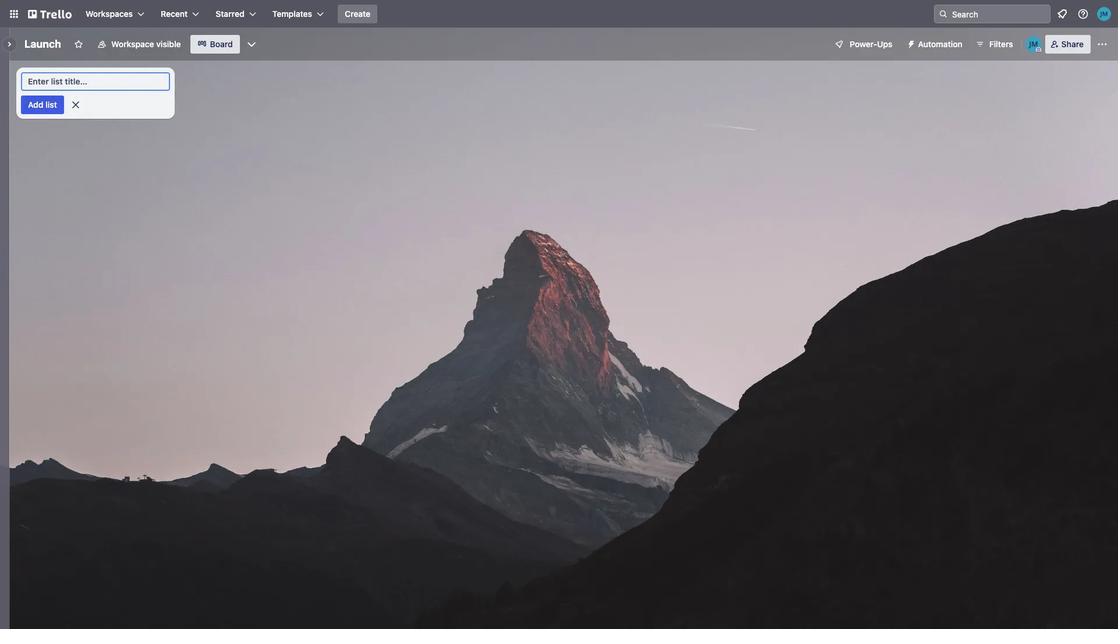 Task type: vqa. For each thing, say whether or not it's contained in the screenshot.
the visible
yes



Task type: locate. For each thing, give the bounding box(es) containing it.
jeremy miller (jeremymiller198) image
[[1026, 36, 1042, 52]]

switch to… image
[[8, 8, 20, 20]]

ups
[[877, 39, 893, 49]]

board link
[[190, 35, 240, 54]]

automation
[[918, 39, 963, 49]]

add
[[28, 100, 43, 110]]

cancel list editing image
[[70, 99, 81, 111]]

filters
[[990, 39, 1013, 49]]

create
[[345, 9, 371, 19]]

visible
[[156, 39, 181, 49]]

back to home image
[[28, 5, 72, 23]]

Enter list title… text field
[[21, 72, 170, 91]]

create button
[[338, 5, 378, 23]]

filters button
[[972, 35, 1017, 54]]

star or unstar board image
[[74, 40, 83, 49]]

workspace visible
[[111, 39, 181, 49]]

add list button
[[21, 96, 64, 114]]

launch
[[24, 38, 61, 50]]

templates
[[272, 9, 312, 19]]

board
[[210, 39, 233, 49]]

workspaces button
[[79, 5, 151, 23]]

this member is an admin of this board. image
[[1036, 47, 1041, 52]]

primary element
[[0, 0, 1118, 28]]

open information menu image
[[1078, 8, 1089, 20]]

Board name text field
[[19, 35, 67, 54]]



Task type: describe. For each thing, give the bounding box(es) containing it.
templates button
[[265, 5, 331, 23]]

workspaces
[[86, 9, 133, 19]]

power-ups
[[850, 39, 893, 49]]

show menu image
[[1097, 38, 1109, 50]]

automation button
[[902, 35, 970, 54]]

power-ups button
[[827, 35, 900, 54]]

workspace visible button
[[90, 35, 188, 54]]

search image
[[939, 9, 948, 19]]

share
[[1062, 39, 1084, 49]]

workspace
[[111, 39, 154, 49]]

Search field
[[948, 5, 1050, 23]]

starred button
[[209, 5, 263, 23]]

customize views image
[[246, 38, 257, 50]]

sm image
[[902, 35, 918, 51]]

0 notifications image
[[1056, 7, 1070, 21]]

recent
[[161, 9, 188, 19]]

starred
[[216, 9, 244, 19]]

add list
[[28, 100, 57, 110]]

list
[[46, 100, 57, 110]]

power-
[[850, 39, 877, 49]]

share button
[[1045, 35, 1091, 54]]

jeremy miller (jeremymiller198) image
[[1097, 7, 1111, 21]]

recent button
[[154, 5, 206, 23]]



